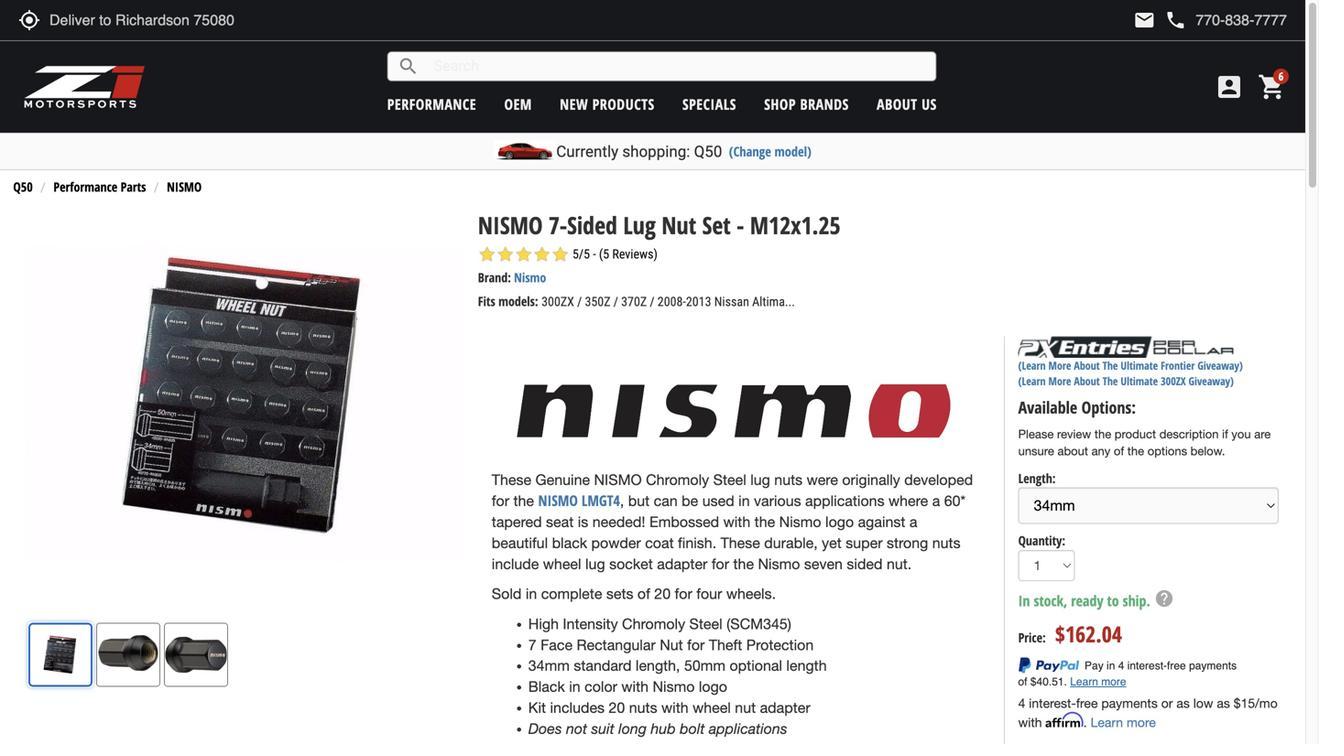 Task type: locate. For each thing, give the bounding box(es) containing it.
super
[[846, 535, 883, 552]]

help
[[1154, 589, 1175, 609]]

1 horizontal spatial 300zx
[[1161, 374, 1186, 389]]

0 horizontal spatial as
[[1177, 696, 1190, 711]]

price: $162.04
[[1018, 620, 1122, 649]]

as right or
[[1177, 696, 1190, 711]]

for inside high intensity chromoly steel (scm345) 7 face rectangular nut for theft protection 34mm standard length, 50mm optional length black in color with nismo logo kit includes 20 nuts with wheel nut adapter does not suit long hub bolt applications
[[687, 637, 705, 654]]

socket
[[609, 556, 653, 573]]

adapter inside , but can be used in various applications where a 60* tapered seat is needed! embossed with the nismo logo against a beautiful black powder coat finish. these durable, yet super strong nuts include wheel lug socket adapter for the nismo seven sided nut.
[[657, 556, 708, 573]]

1 horizontal spatial lug
[[751, 472, 770, 489]]

four
[[697, 586, 722, 603]]

currently shopping: q50 (change model)
[[556, 142, 812, 161]]

1 / from the left
[[577, 295, 582, 310]]

0 vertical spatial wheel
[[543, 556, 581, 573]]

steel
[[713, 472, 746, 489], [689, 616, 723, 633]]

as right low
[[1217, 696, 1230, 711]]

nismo up ,
[[594, 472, 642, 489]]

were
[[807, 472, 838, 489]]

oem
[[504, 94, 532, 114]]

about up "(learn more about the ultimate 300zx giveaway)" link
[[1074, 358, 1100, 373]]

adapter right nut
[[760, 700, 811, 717]]

set
[[702, 209, 731, 241]]

high
[[528, 616, 559, 633]]

payments
[[1102, 696, 1158, 711]]

0 vertical spatial these
[[492, 472, 531, 489]]

to
[[1107, 591, 1119, 611]]

lug up "various"
[[751, 472, 770, 489]]

nismo inside the nismo 7-sided lug nut set - m12x1.25 star star star star star 5/5 - (5 reviews) brand: nismo fits models: 300zx / 350z / 370z / 2008-2013 nissan altima...
[[478, 209, 543, 241]]

0 horizontal spatial in
[[526, 586, 537, 603]]

nut left set
[[662, 209, 696, 241]]

0 horizontal spatial lug
[[585, 556, 605, 573]]

1 horizontal spatial applications
[[805, 493, 885, 510]]

nismo right parts
[[167, 178, 202, 196]]

sets
[[606, 586, 634, 603]]

in up includes
[[569, 679, 581, 696]]

face
[[541, 637, 573, 654]]

nismo up durable, at the bottom right of page
[[779, 514, 821, 531]]

nismo for nismo 7-sided lug nut set - m12x1.25 star star star star star 5/5 - (5 reviews) brand: nismo fits models: 300zx / 350z / 370z / 2008-2013 nissan altima...
[[478, 209, 543, 241]]

/ left 350z
[[577, 295, 582, 310]]

mail
[[1134, 9, 1156, 31]]

1 vertical spatial wheel
[[693, 700, 731, 717]]

in stock, ready to ship. help
[[1018, 589, 1175, 611]]

with inside /mo with
[[1018, 715, 1042, 730]]

applications inside high intensity chromoly steel (scm345) 7 face rectangular nut for theft protection 34mm standard length, 50mm optional length black in color with nismo logo kit includes 20 nuts with wheel nut adapter does not suit long hub bolt applications
[[709, 720, 787, 738]]

0 vertical spatial steel
[[713, 472, 746, 489]]

0 horizontal spatial applications
[[709, 720, 787, 738]]

of right sets at the bottom left of page
[[638, 586, 650, 603]]

ultimate up "(learn more about the ultimate 300zx giveaway)" link
[[1121, 358, 1158, 373]]

logo inside , but can be used in various applications where a 60* tapered seat is needed! embossed with the nismo logo against a beautiful black powder coat finish. these durable, yet super strong nuts include wheel lug socket adapter for the nismo seven sided nut.
[[825, 514, 854, 531]]

0 vertical spatial nut
[[662, 209, 696, 241]]

nismo for nismo
[[167, 178, 202, 196]]

0 vertical spatial a
[[932, 493, 940, 510]]

nuts up long
[[629, 700, 657, 717]]

1 horizontal spatial a
[[932, 493, 940, 510]]

1 vertical spatial more
[[1049, 374, 1071, 389]]

/ right the 370z
[[650, 295, 655, 310]]

developed
[[904, 472, 973, 489]]

these up tapered
[[492, 472, 531, 489]]

0 vertical spatial adapter
[[657, 556, 708, 573]]

2 horizontal spatial in
[[739, 493, 750, 510]]

Search search field
[[419, 52, 936, 81]]

1 vertical spatial applications
[[709, 720, 787, 738]]

embossed
[[650, 514, 719, 531]]

these
[[492, 472, 531, 489], [721, 535, 760, 552]]

shop brands link
[[764, 94, 849, 114]]

steel up used
[[713, 472, 746, 489]]

in inside , but can be used in various applications where a 60* tapered seat is needed! embossed with the nismo logo against a beautiful black powder coat finish. these durable, yet super strong nuts include wheel lug socket adapter for the nismo seven sided nut.
[[739, 493, 750, 510]]

nismo left the 7-
[[478, 209, 543, 241]]

product
[[1115, 428, 1156, 442]]

specials link
[[683, 94, 736, 114]]

nismo up models:
[[514, 269, 546, 286]]

0 vertical spatial 300zx
[[542, 295, 574, 310]]

0 vertical spatial lug
[[751, 472, 770, 489]]

the
[[1095, 428, 1111, 442], [1128, 445, 1144, 459], [513, 493, 534, 510], [755, 514, 775, 531], [733, 556, 754, 573]]

performance
[[54, 178, 117, 196]]

(learn more about the ultimate frontier giveaway) link
[[1018, 358, 1243, 373]]

q50
[[694, 142, 722, 161], [13, 178, 33, 196]]

0 horizontal spatial nuts
[[629, 700, 657, 717]]

1 vertical spatial these
[[721, 535, 760, 552]]

black
[[552, 535, 587, 552]]

tapered
[[492, 514, 542, 531]]

q50 left (change
[[694, 142, 722, 161]]

nut up length,
[[660, 637, 683, 654]]

1 more from the top
[[1049, 358, 1071, 373]]

of right any
[[1114, 445, 1124, 459]]

nismo inside high intensity chromoly steel (scm345) 7 face rectangular nut for theft protection 34mm standard length, 50mm optional length black in color with nismo logo kit includes 20 nuts with wheel nut adapter does not suit long hub bolt applications
[[653, 679, 695, 696]]

0 horizontal spatial adapter
[[657, 556, 708, 573]]

0 vertical spatial applications
[[805, 493, 885, 510]]

0 vertical spatial q50
[[694, 142, 722, 161]]

for down finish.
[[712, 556, 729, 573]]

0 horizontal spatial /
[[577, 295, 582, 310]]

0 vertical spatial nuts
[[774, 472, 803, 489]]

1 horizontal spatial adapter
[[760, 700, 811, 717]]

1 vertical spatial of
[[638, 586, 650, 603]]

1 vertical spatial 300zx
[[1161, 374, 1186, 389]]

in
[[739, 493, 750, 510], [526, 586, 537, 603], [569, 679, 581, 696]]

7-
[[549, 209, 567, 241]]

nismo inside the nismo 7-sided lug nut set - m12x1.25 star star star star star 5/5 - (5 reviews) brand: nismo fits models: 300zx / 350z / 370z / 2008-2013 nissan altima...
[[514, 269, 546, 286]]

20 up suit in the left of the page
[[609, 700, 625, 717]]

the up tapered
[[513, 493, 534, 510]]

1 vertical spatial ultimate
[[1121, 374, 1158, 389]]

brands
[[800, 94, 849, 114]]

nuts inside these genuine nismo chromoly steel lug nuts were originally developed for the
[[774, 472, 803, 489]]

sided
[[847, 556, 883, 573]]

, but can be used in various applications where a 60* tapered seat is needed! embossed with the nismo logo against a beautiful black powder coat finish. these durable, yet super strong nuts include wheel lug socket adapter for the nismo seven sided nut.
[[492, 493, 966, 573]]

0 horizontal spatial of
[[638, 586, 650, 603]]

wheel
[[543, 556, 581, 573], [693, 700, 731, 717]]

shop brands
[[764, 94, 849, 114]]

nismo down genuine
[[538, 491, 578, 511]]

are
[[1254, 428, 1271, 442]]

lug inside , but can be used in various applications where a 60* tapered seat is needed! embossed with the nismo logo against a beautiful black powder coat finish. these durable, yet super strong nuts include wheel lug socket adapter for the nismo seven sided nut.
[[585, 556, 605, 573]]

3 / from the left
[[650, 295, 655, 310]]

1 vertical spatial 20
[[609, 700, 625, 717]]

stock,
[[1034, 591, 1068, 611]]

new products
[[560, 94, 655, 114]]

300zx down frontier
[[1161, 374, 1186, 389]]

options
[[1148, 445, 1187, 459]]

the up "(learn more about the ultimate 300zx giveaway)" link
[[1103, 358, 1118, 373]]

60*
[[944, 493, 966, 510]]

not
[[566, 720, 587, 738]]

0 vertical spatial logo
[[825, 514, 854, 531]]

affirm
[[1046, 713, 1084, 729]]

steel inside these genuine nismo chromoly steel lug nuts were originally developed for the
[[713, 472, 746, 489]]

300zx down nismo link
[[542, 295, 574, 310]]

please
[[1018, 428, 1054, 442]]

models:
[[499, 293, 538, 310]]

0 vertical spatial more
[[1049, 358, 1071, 373]]

the down (learn more about the ultimate frontier giveaway) link
[[1103, 374, 1118, 389]]

ultimate down (learn more about the ultimate frontier giveaway) link
[[1121, 374, 1158, 389]]

2 vertical spatial nuts
[[629, 700, 657, 717]]

nuts up "various"
[[774, 472, 803, 489]]

logo up "yet"
[[825, 514, 854, 531]]

logo
[[825, 514, 854, 531], [699, 679, 727, 696]]

0 vertical spatial the
[[1103, 358, 1118, 373]]

nuts right strong
[[932, 535, 961, 552]]

1 vertical spatial adapter
[[760, 700, 811, 717]]

nismo link
[[167, 178, 202, 196]]

1 horizontal spatial as
[[1217, 696, 1230, 711]]

1 vertical spatial nut
[[660, 637, 683, 654]]

20 inside high intensity chromoly steel (scm345) 7 face rectangular nut for theft protection 34mm standard length, 50mm optional length black in color with nismo logo kit includes 20 nuts with wheel nut adapter does not suit long hub bolt applications
[[609, 700, 625, 717]]

/ right 350z
[[614, 295, 618, 310]]

new
[[560, 94, 588, 114]]

nismo
[[167, 178, 202, 196], [478, 209, 543, 241], [594, 472, 642, 489], [538, 491, 578, 511]]

logo down '50mm'
[[699, 679, 727, 696]]

0 horizontal spatial wheel
[[543, 556, 581, 573]]

0 horizontal spatial 300zx
[[542, 295, 574, 310]]

300zx inside (learn more about the ultimate frontier giveaway) (learn more about the ultimate 300zx giveaway) available options: please review the product description if you are unsure about any of the options below.
[[1161, 374, 1186, 389]]

0 horizontal spatial these
[[492, 472, 531, 489]]

1 horizontal spatial logo
[[825, 514, 854, 531]]

in right sold
[[526, 586, 537, 603]]

2 horizontal spatial /
[[650, 295, 655, 310]]

giveaway) right frontier
[[1198, 358, 1243, 373]]

4 star from the left
[[533, 246, 551, 264]]

the inside these genuine nismo chromoly steel lug nuts were originally developed for the
[[513, 493, 534, 510]]

with down 4
[[1018, 715, 1042, 730]]

1 horizontal spatial in
[[569, 679, 581, 696]]

q50 left performance on the left of page
[[13, 178, 33, 196]]

1 horizontal spatial these
[[721, 535, 760, 552]]

wheel down black
[[543, 556, 581, 573]]

0 horizontal spatial q50
[[13, 178, 33, 196]]

chromoly
[[646, 472, 709, 489], [622, 616, 685, 633]]

shopping:
[[622, 142, 690, 161]]

with inside , but can be used in various applications where a 60* tapered seat is needed! embossed with the nismo logo against a beautiful black powder coat finish. these durable, yet super strong nuts include wheel lug socket adapter for the nismo seven sided nut.
[[723, 514, 751, 531]]

1 (learn from the top
[[1018, 358, 1046, 373]]

chromoly up can
[[646, 472, 709, 489]]

1 horizontal spatial 20
[[654, 586, 671, 603]]

0 vertical spatial chromoly
[[646, 472, 709, 489]]

length:
[[1018, 470, 1056, 487]]

1 vertical spatial nuts
[[932, 535, 961, 552]]

below.
[[1191, 445, 1225, 459]]

in
[[1018, 591, 1030, 611]]

lug down powder
[[585, 556, 605, 573]]

performance parts link
[[54, 178, 146, 196]]

a down where
[[910, 514, 918, 531]]

giveaway)
[[1198, 358, 1243, 373], [1189, 374, 1234, 389]]

interest-
[[1029, 696, 1076, 711]]

wheel up bolt
[[693, 700, 731, 717]]

includes
[[550, 700, 605, 717]]

oem link
[[504, 94, 532, 114]]

adapter down finish.
[[657, 556, 708, 573]]

steel up theft
[[689, 616, 723, 633]]

with down used
[[723, 514, 751, 531]]

nismo lmgt4 link
[[538, 491, 620, 511]]

0 vertical spatial (learn
[[1018, 358, 1046, 373]]

nismo down length,
[[653, 679, 695, 696]]

the down "various"
[[755, 514, 775, 531]]

0 vertical spatial of
[[1114, 445, 1124, 459]]

in right used
[[739, 493, 750, 510]]

0 vertical spatial in
[[739, 493, 750, 510]]

a left the 60*
[[932, 493, 940, 510]]

20
[[654, 586, 671, 603], [609, 700, 625, 717]]

1 vertical spatial steel
[[689, 616, 723, 633]]

for up tapered
[[492, 493, 509, 510]]

about left us at the right top of page
[[877, 94, 918, 114]]

seven
[[804, 556, 843, 573]]

low
[[1194, 696, 1213, 711]]

for up '50mm'
[[687, 637, 705, 654]]

chromoly down sold in complete sets of 20 for four wheels.
[[622, 616, 685, 633]]

1 horizontal spatial of
[[1114, 445, 1124, 459]]

370z
[[621, 295, 647, 310]]

these right finish.
[[721, 535, 760, 552]]

0 horizontal spatial logo
[[699, 679, 727, 696]]

2 vertical spatial about
[[1074, 374, 1100, 389]]

applications down were
[[805, 493, 885, 510]]

about
[[877, 94, 918, 114], [1074, 358, 1100, 373], [1074, 374, 1100, 389]]

for left four
[[675, 586, 692, 603]]

applications down nut
[[709, 720, 787, 738]]

is
[[578, 514, 588, 531]]

applications
[[805, 493, 885, 510], [709, 720, 787, 738]]

2 horizontal spatial nuts
[[932, 535, 961, 552]]

1 horizontal spatial /
[[614, 295, 618, 310]]

2 vertical spatial in
[[569, 679, 581, 696]]

fits
[[478, 293, 495, 310]]

with up hub on the bottom
[[661, 700, 689, 717]]

/
[[577, 295, 582, 310], [614, 295, 618, 310], [650, 295, 655, 310]]

1 vertical spatial lug
[[585, 556, 605, 573]]

logo inside high intensity chromoly steel (scm345) 7 face rectangular nut for theft protection 34mm standard length, 50mm optional length black in color with nismo logo kit includes 20 nuts with wheel nut adapter does not suit long hub bolt applications
[[699, 679, 727, 696]]

2 more from the top
[[1049, 374, 1071, 389]]

nut
[[662, 209, 696, 241], [660, 637, 683, 654]]

wheel inside high intensity chromoly steel (scm345) 7 face rectangular nut for theft protection 34mm standard length, 50mm optional length black in color with nismo logo kit includes 20 nuts with wheel nut adapter does not suit long hub bolt applications
[[693, 700, 731, 717]]

1 vertical spatial about
[[1074, 358, 1100, 373]]

1 vertical spatial (learn
[[1018, 374, 1046, 389]]

nismo for nismo lmgt4
[[538, 491, 578, 511]]

giveaway) down frontier
[[1189, 374, 1234, 389]]

more
[[1049, 358, 1071, 373], [1049, 374, 1071, 389]]

ship.
[[1123, 591, 1151, 611]]

yet
[[822, 535, 842, 552]]

1 vertical spatial q50
[[13, 178, 33, 196]]

us
[[922, 94, 937, 114]]

1 vertical spatial the
[[1103, 374, 1118, 389]]

300zx
[[542, 295, 574, 310], [1161, 374, 1186, 389]]

0 vertical spatial ultimate
[[1121, 358, 1158, 373]]

0 horizontal spatial a
[[910, 514, 918, 531]]

0 vertical spatial 20
[[654, 586, 671, 603]]

1 vertical spatial logo
[[699, 679, 727, 696]]

2 / from the left
[[614, 295, 618, 310]]

with
[[723, 514, 751, 531], [622, 679, 649, 696], [661, 700, 689, 717], [1018, 715, 1042, 730]]

mail link
[[1134, 9, 1156, 31]]

adapter inside high intensity chromoly steel (scm345) 7 face rectangular nut for theft protection 34mm standard length, 50mm optional length black in color with nismo logo kit includes 20 nuts with wheel nut adapter does not suit long hub bolt applications
[[760, 700, 811, 717]]

nismo inside these genuine nismo chromoly steel lug nuts were originally developed for the
[[594, 472, 642, 489]]

price:
[[1018, 629, 1046, 647]]

high intensity chromoly steel (scm345) 7 face rectangular nut for theft protection 34mm standard length, 50mm optional length black in color with nismo logo kit includes 20 nuts with wheel nut adapter does not suit long hub bolt applications
[[528, 616, 827, 738]]

1 vertical spatial chromoly
[[622, 616, 685, 633]]

0 vertical spatial about
[[877, 94, 918, 114]]

about up "options:" at bottom
[[1074, 374, 1100, 389]]

20 right sets at the bottom left of page
[[654, 586, 671, 603]]

0 horizontal spatial 20
[[609, 700, 625, 717]]

1 horizontal spatial nuts
[[774, 472, 803, 489]]

lug
[[751, 472, 770, 489], [585, 556, 605, 573]]

1 horizontal spatial wheel
[[693, 700, 731, 717]]



Task type: vqa. For each thing, say whether or not it's contained in the screenshot.
(Z34) related to 370Z (Z34) Fuel Pressure Gauge
no



Task type: describe. For each thing, give the bounding box(es) containing it.
optional
[[730, 658, 782, 675]]

free
[[1076, 696, 1098, 711]]

350z
[[585, 295, 611, 310]]

frontier
[[1161, 358, 1195, 373]]

my_location
[[18, 9, 40, 31]]

mail phone
[[1134, 9, 1187, 31]]

shop
[[764, 94, 796, 114]]

0 vertical spatial giveaway)
[[1198, 358, 1243, 373]]

for inside , but can be used in various applications where a 60* tapered seat is needed! embossed with the nismo logo against a beautiful black powder coat finish. these durable, yet super strong nuts include wheel lug socket adapter for the nismo seven sided nut.
[[712, 556, 729, 573]]

5 star from the left
[[551, 246, 570, 264]]

more
[[1127, 715, 1156, 730]]

.
[[1084, 715, 1087, 730]]

(scm345)
[[727, 616, 792, 633]]

coat
[[645, 535, 674, 552]]

length,
[[636, 658, 680, 675]]

for inside these genuine nismo chromoly steel lug nuts were originally developed for the
[[492, 493, 509, 510]]

quantity:
[[1018, 532, 1066, 550]]

4
[[1018, 696, 1026, 711]]

parts
[[121, 178, 146, 196]]

various
[[754, 493, 801, 510]]

used
[[702, 493, 734, 510]]

,
[[620, 493, 624, 510]]

lmgt4
[[582, 491, 620, 511]]

about us link
[[877, 94, 937, 114]]

4 interest-free payments or as low as $15
[[1018, 696, 1255, 711]]

wheel inside , but can be used in various applications where a 60* tapered seat is needed! embossed with the nismo logo against a beautiful black powder coat finish. these durable, yet super strong nuts include wheel lug socket adapter for the nismo seven sided nut.
[[543, 556, 581, 573]]

nut inside the nismo 7-sided lug nut set - m12x1.25 star star star star star 5/5 - (5 reviews) brand: nismo fits models: 300zx / 350z / 370z / 2008-2013 nissan altima...
[[662, 209, 696, 241]]

1 vertical spatial a
[[910, 514, 918, 531]]

2 star from the left
[[496, 246, 515, 264]]

these inside , but can be used in various applications where a 60* tapered seat is needed! embossed with the nismo logo against a beautiful black powder coat finish. these durable, yet super strong nuts include wheel lug socket adapter for the nismo seven sided nut.
[[721, 535, 760, 552]]

needed!
[[593, 514, 645, 531]]

learn more link
[[1091, 715, 1156, 730]]

theft
[[709, 637, 742, 654]]

originally
[[842, 472, 900, 489]]

learn
[[1091, 715, 1123, 730]]

m12x1.25
[[750, 209, 841, 241]]

(learn more about the ultimate frontier giveaway) (learn more about the ultimate 300zx giveaway) available options: please review the product description if you are unsure about any of the options below.
[[1018, 358, 1271, 459]]

(learn more about the ultimate 300zx giveaway) link
[[1018, 374, 1234, 389]]

durable,
[[764, 535, 818, 552]]

brand:
[[478, 269, 511, 286]]

1 vertical spatial giveaway)
[[1189, 374, 1234, 389]]

nismo link
[[514, 269, 546, 286]]

shopping_cart link
[[1253, 72, 1287, 102]]

1 the from the top
[[1103, 358, 1118, 373]]

you
[[1232, 428, 1251, 442]]

review
[[1057, 428, 1091, 442]]

2 the from the top
[[1103, 374, 1118, 389]]

nuts inside , but can be used in various applications where a 60* tapered seat is needed! embossed with the nismo logo against a beautiful black powder coat finish. these durable, yet super strong nuts include wheel lug socket adapter for the nismo seven sided nut.
[[932, 535, 961, 552]]

these inside these genuine nismo chromoly steel lug nuts were originally developed for the
[[492, 472, 531, 489]]

q50 link
[[13, 178, 33, 196]]

(change
[[729, 142, 771, 160]]

chromoly inside high intensity chromoly steel (scm345) 7 face rectangular nut for theft protection 34mm standard length, 50mm optional length black in color with nismo logo kit includes 20 nuts with wheel nut adapter does not suit long hub bolt applications
[[622, 616, 685, 633]]

altima...
[[752, 295, 795, 310]]

1 ultimate from the top
[[1121, 358, 1158, 373]]

2 as from the left
[[1217, 696, 1230, 711]]

the up any
[[1095, 428, 1111, 442]]

powder
[[591, 535, 641, 552]]

kit
[[528, 700, 546, 717]]

products
[[592, 94, 655, 114]]

lug
[[623, 209, 656, 241]]

3 star from the left
[[515, 246, 533, 264]]

lug inside these genuine nismo chromoly steel lug nuts were originally developed for the
[[751, 472, 770, 489]]

with down length,
[[622, 679, 649, 696]]

if
[[1222, 428, 1228, 442]]

nut.
[[887, 556, 912, 573]]

does
[[528, 720, 562, 738]]

7
[[528, 637, 537, 654]]

phone link
[[1165, 9, 1287, 31]]

nut
[[735, 700, 756, 717]]

protection
[[746, 637, 814, 654]]

specials
[[683, 94, 736, 114]]

be
[[682, 493, 698, 510]]

nismo 7-sided lug nut set - m12x1.25 star star star star star 5/5 - (5 reviews) brand: nismo fits models: 300zx / 350z / 370z / 2008-2013 nissan altima...
[[478, 209, 841, 310]]

rectangular
[[577, 637, 656, 654]]

performance
[[387, 94, 477, 114]]

2013
[[686, 295, 711, 310]]

seat
[[546, 514, 574, 531]]

nismo lmgt4
[[538, 491, 620, 511]]

300zx inside the nismo 7-sided lug nut set - m12x1.25 star star star star star 5/5 - (5 reviews) brand: nismo fits models: 300zx / 350z / 370z / 2008-2013 nissan altima...
[[542, 295, 574, 310]]

nismo down durable, at the bottom right of page
[[758, 556, 800, 573]]

of inside (learn more about the ultimate frontier giveaway) (learn more about the ultimate 300zx giveaway) available options: please review the product description if you are unsure about any of the options below.
[[1114, 445, 1124, 459]]

1 vertical spatial in
[[526, 586, 537, 603]]

steel inside high intensity chromoly steel (scm345) 7 face rectangular nut for theft protection 34mm standard length, 50mm optional length black in color with nismo logo kit includes 20 nuts with wheel nut adapter does not suit long hub bolt applications
[[689, 616, 723, 633]]

1 star from the left
[[478, 246, 496, 264]]

in inside high intensity chromoly steel (scm345) 7 face rectangular nut for theft protection 34mm standard length, 50mm optional length black in color with nismo logo kit includes 20 nuts with wheel nut adapter does not suit long hub bolt applications
[[569, 679, 581, 696]]

nuts inside high intensity chromoly steel (scm345) 7 face rectangular nut for theft protection 34mm standard length, 50mm optional length black in color with nismo logo kit includes 20 nuts with wheel nut adapter does not suit long hub bolt applications
[[629, 700, 657, 717]]

these genuine nismo chromoly steel lug nuts were originally developed for the
[[492, 472, 973, 510]]

1 as from the left
[[1177, 696, 1190, 711]]

performance parts
[[54, 178, 146, 196]]

chromoly inside these genuine nismo chromoly steel lug nuts were originally developed for the
[[646, 472, 709, 489]]

any
[[1092, 445, 1111, 459]]

complete
[[541, 586, 602, 603]]

z1 motorsports logo image
[[23, 64, 146, 110]]

strong
[[887, 535, 928, 552]]

1 horizontal spatial q50
[[694, 142, 722, 161]]

model)
[[775, 142, 812, 160]]

genuine
[[535, 472, 590, 489]]

the down product
[[1128, 445, 1144, 459]]

about us
[[877, 94, 937, 114]]

hub
[[651, 720, 676, 738]]

2 (learn from the top
[[1018, 374, 1046, 389]]

2 ultimate from the top
[[1121, 374, 1158, 389]]

/mo
[[1255, 696, 1278, 711]]

but
[[628, 493, 650, 510]]

(change model) link
[[729, 142, 812, 160]]

finish.
[[678, 535, 717, 552]]

nut inside high intensity chromoly steel (scm345) 7 face rectangular nut for theft protection 34mm standard length, 50mm optional length black in color with nismo logo kit includes 20 nuts with wheel nut adapter does not suit long hub bolt applications
[[660, 637, 683, 654]]

5/5 -
[[573, 247, 596, 262]]

affirm . learn more
[[1046, 713, 1156, 730]]

applications inside , but can be used in various applications where a 60* tapered seat is needed! embossed with the nismo logo against a beautiful black powder coat finish. these durable, yet super strong nuts include wheel lug socket adapter for the nismo seven sided nut.
[[805, 493, 885, 510]]

against
[[858, 514, 906, 531]]

sided
[[567, 209, 617, 241]]

bolt
[[680, 720, 705, 738]]

the up wheels. at the right of page
[[733, 556, 754, 573]]

50mm
[[684, 658, 726, 675]]



